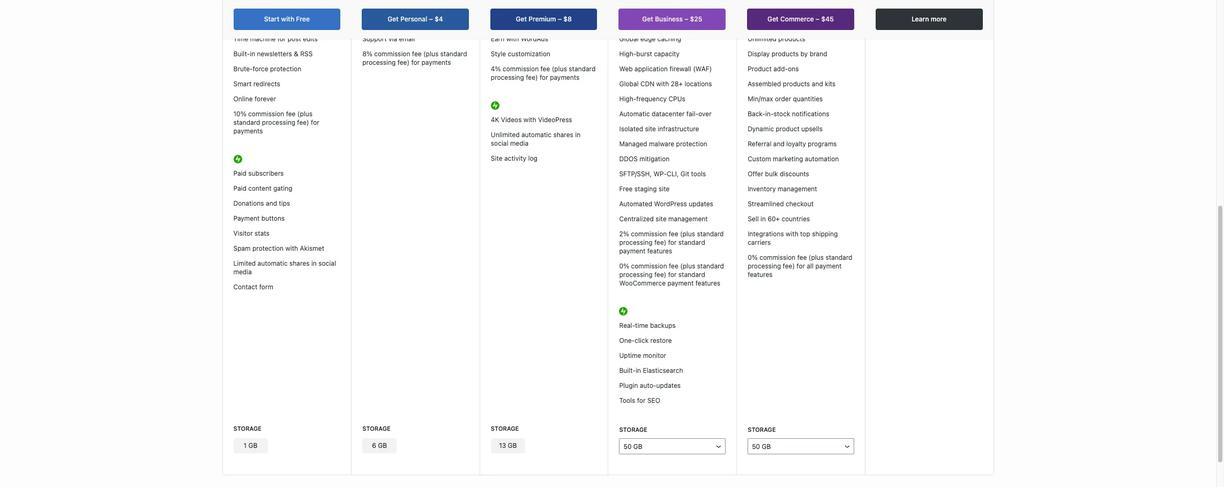Task type: vqa. For each thing, say whether or not it's contained in the screenshot.
Task enabled icon
no



Task type: locate. For each thing, give the bounding box(es) containing it.
payments inside 10% commission fee (plus standard processing fee) for payments
[[234, 127, 263, 135]]

unlimited up time
[[234, 20, 262, 28]]

with right "start"
[[281, 15, 294, 23]]

and for tips
[[266, 200, 277, 208]]

protection down the newsletters
[[270, 65, 301, 73]]

0 horizontal spatial and
[[266, 200, 277, 208]]

get down the "live chat support"
[[516, 15, 527, 23]]

fee inside 0% commission fee (plus standard processing fee) for standard woocommerce payment features
[[669, 262, 679, 270]]

2 horizontal spatial premium
[[748, 5, 775, 13]]

inventory management
[[748, 185, 818, 193]]

for inside the 2% commission fee (plus standard processing fee) for standard payment features
[[669, 239, 677, 247]]

processing for 2% commission fee (plus standard processing fee) for standard payment features
[[620, 239, 653, 247]]

1 vertical spatial payment
[[816, 262, 842, 270]]

1 horizontal spatial 0%
[[748, 254, 758, 262]]

2 high- from the top
[[620, 95, 637, 103]]

social inside limited automatic shares in social media
[[319, 260, 336, 268]]

1 vertical spatial shares
[[290, 260, 310, 268]]

(plus for 8% commission fee (plus standard processing fee) for payments
[[424, 50, 439, 58]]

extremely
[[363, 20, 393, 28]]

built- for built-in newsletters & rss
[[234, 50, 250, 58]]

all
[[807, 262, 814, 270]]

processing
[[363, 59, 396, 67], [491, 74, 524, 82], [262, 119, 295, 127], [620, 239, 653, 247], [748, 262, 781, 270], [620, 271, 653, 279]]

0 vertical spatial &
[[663, 5, 668, 13]]

with inside start with free button
[[281, 15, 294, 23]]

commission for 0% commission fee (plus standard processing fee) for standard woocommerce payment features
[[631, 262, 667, 270]]

processing down forever
[[262, 119, 295, 127]]

automatic inside unlimited automatic shares in social media
[[522, 131, 552, 139]]

site for infrastructure
[[645, 125, 656, 133]]

media inside limited automatic shares in social media
[[234, 268, 252, 276]]

standard inside 0% commission fee (plus standard processing fee) for all payment features
[[826, 254, 853, 262]]

features inside 0% commission fee (plus standard processing fee) for standard woocommerce payment features
[[696, 280, 721, 288]]

– inside get personal – $4 button
[[429, 15, 433, 23]]

ddos mitigation
[[620, 155, 670, 163]]

2 – from the left
[[558, 15, 562, 23]]

with left top
[[786, 230, 799, 238]]

in inside limited automatic shares in social media
[[311, 260, 317, 268]]

get down premium store themes
[[768, 15, 779, 23]]

(plus for 10% commission fee (plus standard processing fee) for payments
[[297, 110, 313, 118]]

content
[[248, 185, 272, 193]]

online forever
[[234, 95, 276, 103]]

2 vertical spatial payments
[[234, 127, 263, 135]]

automation
[[805, 155, 839, 163]]

style customization
[[491, 50, 551, 58]]

2 vertical spatial site
[[656, 215, 667, 223]]

1 vertical spatial media
[[234, 268, 252, 276]]

premium down support
[[529, 15, 556, 23]]

1 horizontal spatial management
[[778, 185, 818, 193]]

(plus inside 10% commission fee (plus standard processing fee) for payments
[[297, 110, 313, 118]]

& left rss
[[294, 50, 299, 58]]

1 horizontal spatial 50 gb button
[[748, 439, 855, 455]]

0 vertical spatial features
[[648, 247, 673, 255]]

unlimited down videos
[[491, 131, 520, 139]]

high-frequency cpus
[[620, 95, 686, 103]]

payment
[[620, 247, 646, 255], [816, 262, 842, 270], [668, 280, 694, 288]]

for inside 0% commission fee (plus standard processing fee) for all payment features
[[797, 262, 805, 270]]

wordpress vip client logo for facebook image
[[940, 0, 982, 7]]

features inside the 2% commission fee (plus standard processing fee) for standard payment features
[[648, 247, 673, 255]]

processing inside 0% commission fee (plus standard processing fee) for standard woocommerce payment features
[[620, 271, 653, 279]]

60+
[[768, 215, 780, 223]]

1 horizontal spatial automatic
[[522, 131, 552, 139]]

– inside get commerce – $45 button
[[816, 15, 820, 23]]

themes down support
[[520, 20, 542, 28]]

processing inside 4% commission fee (plus standard processing fee) for payments
[[491, 74, 524, 82]]

woocommerce
[[620, 280, 666, 288]]

– left $8
[[558, 15, 562, 23]]

commission for 10% commission fee (plus standard processing fee) for payments
[[248, 110, 284, 118]]

2 paid from the top
[[234, 185, 247, 193]]

protection down infrastructure
[[676, 140, 708, 148]]

payment down 2%
[[620, 247, 646, 255]]

mitigation
[[640, 155, 670, 163]]

payment right woocommerce
[[668, 280, 694, 288]]

tips
[[279, 200, 290, 208]]

0 vertical spatial site
[[645, 125, 656, 133]]

2 50 gb button from the left
[[748, 439, 855, 455]]

0 horizontal spatial updates
[[657, 382, 681, 390]]

global down web
[[620, 80, 639, 88]]

ddos
[[620, 155, 638, 163]]

updates down elasticsearch
[[657, 382, 681, 390]]

(plus inside 8% commission fee (plus standard processing fee) for payments
[[424, 50, 439, 58]]

2 vertical spatial protection
[[253, 245, 284, 253]]

1 vertical spatial updates
[[657, 382, 681, 390]]

(plus inside the 2% commission fee (plus standard processing fee) for standard payment features
[[680, 230, 696, 238]]

for
[[278, 35, 286, 43], [411, 59, 420, 67], [540, 74, 548, 82], [311, 119, 319, 127], [669, 239, 677, 247], [797, 262, 805, 270], [669, 271, 677, 279], [637, 397, 646, 405]]

gating
[[273, 185, 292, 193]]

site down sftp/ssh, wp-cli, git tools
[[659, 185, 670, 193]]

1 horizontal spatial and
[[774, 140, 785, 148]]

standard inside 10% commission fee (plus standard processing fee) for payments
[[234, 119, 260, 127]]

– inside get business – $25 button
[[685, 15, 689, 23]]

fee) inside the 2% commission fee (plus standard processing fee) for standard payment features
[[655, 239, 667, 247]]

unlimited down powerful
[[748, 35, 777, 43]]

1 paid from the top
[[234, 170, 247, 178]]

commission for 8% commission fee (plus standard processing fee) for payments
[[374, 50, 410, 58]]

fee for 2% commission fee (plus standard processing fee) for standard payment features
[[669, 230, 679, 238]]

fee for 0% commission fee (plus standard processing fee) for all payment features
[[798, 254, 807, 262]]

site down automated wordpress updates
[[656, 215, 667, 223]]

0% down carriers
[[748, 254, 758, 262]]

automatic down the 4k videos with videopress
[[522, 131, 552, 139]]

elasticsearch
[[643, 367, 683, 375]]

shares down akismet at the left bottom
[[290, 260, 310, 268]]

processing inside 0% commission fee (plus standard processing fee) for all payment features
[[748, 262, 781, 270]]

global cdn with 28+ locations
[[620, 80, 712, 88]]

get for get personal – $4
[[388, 15, 399, 23]]

donations and tips
[[234, 200, 290, 208]]

products up add- at the right
[[772, 50, 799, 58]]

0 vertical spatial updates
[[689, 200, 714, 208]]

shares for limited automatic shares in social media
[[290, 260, 310, 268]]

0 vertical spatial free
[[296, 15, 310, 23]]

commission down forever
[[248, 110, 284, 118]]

in inside unlimited automatic shares in social media
[[576, 131, 581, 139]]

free up edits
[[296, 15, 310, 23]]

1 vertical spatial automatic
[[258, 260, 288, 268]]

loyalty
[[787, 140, 806, 148]]

products down ons
[[783, 80, 810, 88]]

2 vertical spatial features
[[696, 280, 721, 288]]

$4
[[435, 15, 443, 23]]

tools right design
[[816, 20, 831, 28]]

visitor
[[234, 230, 253, 238]]

edits
[[303, 35, 318, 43]]

2 store from the top
[[776, 20, 792, 28]]

1 horizontal spatial payment
[[668, 280, 694, 288]]

1 vertical spatial 0%
[[620, 262, 630, 270]]

products for assembled
[[783, 80, 810, 88]]

3 – from the left
[[685, 15, 689, 23]]

4k
[[491, 116, 499, 124]]

features for 0%
[[748, 271, 773, 279]]

processing for 0% commission fee (plus standard processing fee) for all payment features
[[748, 262, 781, 270]]

automatic inside limited automatic shares in social media
[[258, 260, 288, 268]]

for inside 4% commission fee (plus standard processing fee) for payments
[[540, 74, 548, 82]]

fee inside the 2% commission fee (plus standard processing fee) for standard payment features
[[669, 230, 679, 238]]

fee) inside 0% commission fee (plus standard processing fee) for all payment features
[[783, 262, 795, 270]]

payments for 8% commission fee (plus standard processing fee) for payments
[[422, 59, 451, 67]]

0 vertical spatial shares
[[554, 131, 574, 139]]

payments down 10%
[[234, 127, 263, 135]]

for inside 0% commission fee (plus standard processing fee) for standard woocommerce payment features
[[669, 271, 677, 279]]

payments inside 8% commission fee (plus standard processing fee) for payments
[[422, 59, 451, 67]]

protection down stats
[[253, 245, 284, 253]]

standard
[[441, 50, 467, 58], [569, 65, 596, 73], [234, 119, 260, 127], [697, 230, 724, 238], [679, 239, 706, 247], [826, 254, 853, 262], [698, 262, 724, 270], [679, 271, 706, 279]]

updates for plugin auto-updates
[[657, 382, 681, 390]]

0 vertical spatial media
[[510, 140, 529, 148]]

fee) for 10% commission fee (plus standard processing fee) for payments
[[297, 119, 309, 127]]

0 horizontal spatial premium
[[491, 20, 518, 28]]

social up site
[[491, 140, 509, 148]]

themes up get commerce – $45
[[794, 5, 816, 13]]

automatic down spam protection with akismet
[[258, 260, 288, 268]]

0% commission fee (plus standard processing fee) for all payment features
[[748, 254, 853, 279]]

2 vertical spatial products
[[783, 80, 810, 88]]

processing inside the 2% commission fee (plus standard processing fee) for standard payment features
[[620, 239, 653, 247]]

0 vertical spatial high-
[[620, 50, 637, 58]]

1 get from the left
[[388, 15, 399, 23]]

wordpress vip client logo for conde nast image
[[877, 15, 922, 29]]

payment
[[234, 215, 260, 223]]

for for 4% commission fee (plus standard processing fee) for payments
[[540, 74, 548, 82]]

(plus inside 0% commission fee (plus standard processing fee) for standard woocommerce payment features
[[681, 262, 696, 270]]

smart
[[234, 80, 252, 88]]

6
[[372, 442, 376, 450]]

13
[[499, 442, 506, 450]]

payment inside 0% commission fee (plus standard processing fee) for all payment features
[[816, 262, 842, 270]]

1 horizontal spatial themes
[[669, 5, 692, 13]]

paid
[[234, 170, 247, 178], [234, 185, 247, 193]]

powerful store design tools
[[748, 20, 831, 28]]

and left tips
[[266, 200, 277, 208]]

1 – from the left
[[429, 15, 433, 23]]

get commerce – $45 button
[[748, 9, 855, 30]]

firewall
[[670, 65, 692, 73]]

processing down 2%
[[620, 239, 653, 247]]

1 horizontal spatial features
[[696, 280, 721, 288]]

0 vertical spatial global
[[620, 35, 639, 43]]

0 vertical spatial products
[[779, 35, 806, 43]]

global
[[620, 35, 639, 43], [620, 80, 639, 88]]

wordpress vip client logo for bloomberg image
[[932, 15, 969, 29]]

unlimited for unlimited users
[[234, 20, 262, 28]]

0 horizontal spatial built-
[[234, 50, 250, 58]]

management up checkout
[[778, 185, 818, 193]]

with left akismet at the left bottom
[[286, 245, 298, 253]]

free staging site
[[620, 185, 670, 193]]

payment right 'all'
[[816, 262, 842, 270]]

features
[[648, 247, 673, 255], [748, 271, 773, 279], [696, 280, 721, 288]]

0 horizontal spatial 50 gb
[[624, 443, 643, 451]]

with inside integrations with top shipping carriers
[[786, 230, 799, 238]]

with right the earn
[[507, 35, 519, 43]]

0 horizontal spatial payment
[[620, 247, 646, 255]]

(plus inside 0% commission fee (plus standard processing fee) for all payment features
[[809, 254, 824, 262]]

0 vertical spatial protection
[[270, 65, 301, 73]]

commission inside 10% commission fee (plus standard processing fee) for payments
[[248, 110, 284, 118]]

0 vertical spatial automatic
[[522, 131, 552, 139]]

gb
[[249, 442, 258, 450], [378, 442, 387, 450], [508, 442, 517, 450], [634, 443, 643, 451], [762, 443, 771, 451]]

with right videos
[[524, 116, 537, 124]]

1 vertical spatial tools
[[691, 170, 706, 178]]

0 horizontal spatial payments
[[234, 127, 263, 135]]

&
[[663, 5, 668, 13], [294, 50, 299, 58]]

– inside get premium – $8 button
[[558, 15, 562, 23]]

shares inside unlimited automatic shares in social media
[[554, 131, 574, 139]]

0% inside 0% commission fee (plus standard processing fee) for all payment features
[[748, 254, 758, 262]]

managed
[[620, 140, 648, 148]]

3 get from the left
[[643, 15, 654, 23]]

spam protection with akismet
[[234, 245, 324, 253]]

– left $4 on the top left of the page
[[429, 15, 433, 23]]

back-
[[748, 110, 766, 118]]

0% inside 0% commission fee (plus standard processing fee) for standard woocommerce payment features
[[620, 262, 630, 270]]

0 horizontal spatial 50
[[624, 443, 632, 451]]

fee for 0% commission fee (plus standard processing fee) for standard woocommerce payment features
[[669, 262, 679, 270]]

updates right wordpress
[[689, 200, 714, 208]]

for inside 10% commission fee (plus standard processing fee) for payments
[[311, 119, 319, 127]]

support
[[520, 5, 544, 13]]

2 50 gb from the left
[[752, 443, 771, 451]]

0 horizontal spatial 50 gb button
[[620, 439, 726, 455]]

– for $25
[[685, 15, 689, 23]]

0 horizontal spatial automatic
[[258, 260, 288, 268]]

0 vertical spatial paid
[[234, 170, 247, 178]]

& up business
[[663, 5, 668, 13]]

50 gb button
[[620, 439, 726, 455], [748, 439, 855, 455]]

processing down carriers
[[748, 262, 781, 270]]

1 vertical spatial protection
[[676, 140, 708, 148]]

paid content gating
[[234, 185, 292, 193]]

extremely fast dns with ssl
[[363, 20, 449, 28]]

high- up web
[[620, 50, 637, 58]]

1 50 from the left
[[624, 443, 632, 451]]

commission inside 0% commission fee (plus standard processing fee) for standard woocommerce payment features
[[631, 262, 667, 270]]

seo
[[648, 397, 661, 405]]

(plus inside 4% commission fee (plus standard processing fee) for payments
[[552, 65, 567, 73]]

fee inside 10% commission fee (plus standard processing fee) for payments
[[286, 110, 296, 118]]

50
[[624, 443, 632, 451], [752, 443, 760, 451]]

for for 0% commission fee (plus standard processing fee) for all payment features
[[797, 262, 805, 270]]

fee) for 4% commission fee (plus standard processing fee) for payments
[[526, 74, 538, 82]]

min/max order quantities
[[748, 95, 823, 103]]

0 horizontal spatial management
[[669, 215, 708, 223]]

discounts
[[780, 170, 810, 178]]

1 vertical spatial global
[[620, 80, 639, 88]]

paid left subscribers
[[234, 170, 247, 178]]

high- for burst
[[620, 50, 637, 58]]

premium inside button
[[529, 15, 556, 23]]

unlimited inside unlimited automatic shares in social media
[[491, 131, 520, 139]]

for inside 8% commission fee (plus standard processing fee) for payments
[[411, 59, 420, 67]]

commission down carriers
[[760, 254, 796, 262]]

shares down videopress
[[554, 131, 574, 139]]

shares inside limited automatic shares in social media
[[290, 260, 310, 268]]

– left $45
[[816, 15, 820, 23]]

0 horizontal spatial themes
[[520, 20, 542, 28]]

redirects
[[253, 80, 280, 88]]

0 vertical spatial store
[[777, 5, 792, 13]]

4 – from the left
[[816, 15, 820, 23]]

1 vertical spatial social
[[319, 260, 336, 268]]

1 horizontal spatial social
[[491, 140, 509, 148]]

free down sftp/ssh,
[[620, 185, 633, 193]]

1 high- from the top
[[620, 50, 637, 58]]

social down akismet at the left bottom
[[319, 260, 336, 268]]

unlimited up unlimited users
[[234, 5, 262, 13]]

1 vertical spatial &
[[294, 50, 299, 58]]

fee for 4% commission fee (plus standard processing fee) for payments
[[541, 65, 550, 73]]

0 vertical spatial 0%
[[748, 254, 758, 262]]

fee) inside 10% commission fee (plus standard processing fee) for payments
[[297, 119, 309, 127]]

management down wordpress
[[669, 215, 708, 223]]

commission down centralized
[[631, 230, 667, 238]]

malware
[[649, 140, 675, 148]]

0 vertical spatial payment
[[620, 247, 646, 255]]

products down powerful store design tools
[[779, 35, 806, 43]]

commission for 2% commission fee (plus standard processing fee) for standard payment features
[[631, 230, 667, 238]]

1 store from the top
[[777, 5, 792, 13]]

quantities
[[793, 95, 823, 103]]

and left kits
[[812, 80, 824, 88]]

1 horizontal spatial free
[[620, 185, 633, 193]]

isolated
[[620, 125, 644, 133]]

6 gb
[[372, 442, 387, 450]]

1 vertical spatial built-
[[620, 367, 636, 375]]

1 global from the top
[[620, 35, 639, 43]]

2 horizontal spatial features
[[748, 271, 773, 279]]

payments down ssl
[[422, 59, 451, 67]]

fee) inside 4% commission fee (plus standard processing fee) for payments
[[526, 74, 538, 82]]

and down dynamic product upsells
[[774, 140, 785, 148]]

fee) inside 8% commission fee (plus standard processing fee) for payments
[[398, 59, 410, 67]]

fee inside 0% commission fee (plus standard processing fee) for all payment features
[[798, 254, 807, 262]]

site up the malware
[[645, 125, 656, 133]]

processing up woocommerce
[[620, 271, 653, 279]]

high- up automatic
[[620, 95, 637, 103]]

2 vertical spatial and
[[266, 200, 277, 208]]

commission for 0% commission fee (plus standard processing fee) for all payment features
[[760, 254, 796, 262]]

get inside button
[[643, 15, 654, 23]]

unlimited products
[[748, 35, 806, 43]]

standard for 0% commission fee (plus standard processing fee) for standard woocommerce payment features
[[698, 262, 724, 270]]

1 horizontal spatial media
[[510, 140, 529, 148]]

media down limited
[[234, 268, 252, 276]]

1 horizontal spatial premium
[[529, 15, 556, 23]]

0 vertical spatial payments
[[422, 59, 451, 67]]

paid up donations
[[234, 185, 247, 193]]

themes up get business – $25
[[669, 5, 692, 13]]

get down plugins
[[643, 15, 654, 23]]

contact form
[[234, 283, 273, 291]]

payments down customization at the top left of page
[[550, 74, 580, 82]]

fee
[[412, 50, 422, 58], [541, 65, 550, 73], [286, 110, 296, 118], [669, 230, 679, 238], [798, 254, 807, 262], [669, 262, 679, 270]]

standard for 2% commission fee (plus standard processing fee) for standard payment features
[[697, 230, 724, 238]]

0 vertical spatial tools
[[816, 20, 831, 28]]

processing inside 8% commission fee (plus standard processing fee) for payments
[[363, 59, 396, 67]]

payment for 0% commission fee (plus standard processing fee) for all payment features
[[816, 262, 842, 270]]

for for 0% commission fee (plus standard processing fee) for standard woocommerce payment features
[[669, 271, 677, 279]]

1 vertical spatial high-
[[620, 95, 637, 103]]

fee inside 8% commission fee (plus standard processing fee) for payments
[[412, 50, 422, 58]]

add-
[[774, 65, 788, 73]]

0 horizontal spatial features
[[648, 247, 673, 255]]

4%
[[491, 65, 501, 73]]

wordpress vip client logo for salesforce image
[[909, 0, 930, 7]]

commission down via
[[374, 50, 410, 58]]

akismet
[[300, 245, 324, 253]]

global down unrestricted
[[620, 35, 639, 43]]

1 horizontal spatial tools
[[816, 20, 831, 28]]

1 horizontal spatial payments
[[422, 59, 451, 67]]

commission inside 0% commission fee (plus standard processing fee) for all payment features
[[760, 254, 796, 262]]

processing down 8%
[[363, 59, 396, 67]]

premium up powerful
[[748, 5, 775, 13]]

media
[[510, 140, 529, 148], [234, 268, 252, 276]]

tools right 'git'
[[691, 170, 706, 178]]

marketing
[[773, 155, 804, 163]]

with
[[281, 15, 294, 23], [423, 20, 436, 28], [507, 35, 519, 43], [657, 80, 669, 88], [524, 116, 537, 124], [786, 230, 799, 238], [286, 245, 298, 253]]

0 horizontal spatial media
[[234, 268, 252, 276]]

premium up the earn
[[491, 20, 518, 28]]

fee) inside 0% commission fee (plus standard processing fee) for standard woocommerce payment features
[[655, 271, 667, 279]]

1 50 gb button from the left
[[620, 439, 726, 455]]

1 horizontal spatial 50 gb
[[752, 443, 771, 451]]

processing down the 4%
[[491, 74, 524, 82]]

1 horizontal spatial updates
[[689, 200, 714, 208]]

premium
[[748, 5, 775, 13], [529, 15, 556, 23], [491, 20, 518, 28]]

payments inside 4% commission fee (plus standard processing fee) for payments
[[550, 74, 580, 82]]

experience
[[387, 5, 421, 13]]

1 vertical spatial payments
[[550, 74, 580, 82]]

1 horizontal spatial shares
[[554, 131, 574, 139]]

1 vertical spatial paid
[[234, 185, 247, 193]]

0 horizontal spatial free
[[296, 15, 310, 23]]

1 vertical spatial store
[[776, 20, 792, 28]]

$8
[[564, 15, 572, 23]]

10%
[[234, 110, 247, 118]]

features inside 0% commission fee (plus standard processing fee) for all payment features
[[748, 271, 773, 279]]

2 global from the top
[[620, 80, 639, 88]]

payments for 4% commission fee (plus standard processing fee) for payments
[[550, 74, 580, 82]]

media inside unlimited automatic shares in social media
[[510, 140, 529, 148]]

0% up woocommerce
[[620, 262, 630, 270]]

commission inside 4% commission fee (plus standard processing fee) for payments
[[503, 65, 539, 73]]

plugins
[[639, 5, 661, 13]]

media up activity
[[510, 140, 529, 148]]

spam
[[234, 245, 251, 253]]

1 horizontal spatial built-
[[620, 367, 636, 375]]

get down ad-free experience
[[388, 15, 399, 23]]

0 horizontal spatial tools
[[691, 170, 706, 178]]

store down premium store themes
[[776, 20, 792, 28]]

processing for 0% commission fee (plus standard processing fee) for standard woocommerce payment features
[[620, 271, 653, 279]]

and
[[812, 80, 824, 88], [774, 140, 785, 148], [266, 200, 277, 208]]

fee inside 4% commission fee (plus standard processing fee) for payments
[[541, 65, 550, 73]]

1
[[244, 442, 247, 450]]

store for premium
[[777, 5, 792, 13]]

2 horizontal spatial payment
[[816, 262, 842, 270]]

1 vertical spatial features
[[748, 271, 773, 279]]

offer
[[748, 170, 764, 178]]

1 vertical spatial free
[[620, 185, 633, 193]]

unrestricted
[[620, 20, 657, 28]]

1 horizontal spatial 50
[[752, 443, 760, 451]]

1 vertical spatial and
[[774, 140, 785, 148]]

processing for 8% commission fee (plus standard processing fee) for payments
[[363, 59, 396, 67]]

0 vertical spatial built-
[[234, 50, 250, 58]]

commission up woocommerce
[[631, 262, 667, 270]]

standard for 4% commission fee (plus standard processing fee) for payments
[[569, 65, 596, 73]]

commission down style customization
[[503, 65, 539, 73]]

commission inside the 2% commission fee (plus standard processing fee) for standard payment features
[[631, 230, 667, 238]]

social inside unlimited automatic shares in social media
[[491, 140, 509, 148]]

built- up plugin
[[620, 367, 636, 375]]

built- down time
[[234, 50, 250, 58]]

2 horizontal spatial payments
[[550, 74, 580, 82]]

real-
[[620, 322, 635, 330]]

dynamic
[[748, 125, 774, 133]]

commission inside 8% commission fee (plus standard processing fee) for payments
[[374, 50, 410, 58]]

0 horizontal spatial 0%
[[620, 262, 630, 270]]

– left the $25
[[685, 15, 689, 23]]

standard inside 4% commission fee (plus standard processing fee) for payments
[[569, 65, 596, 73]]

2 horizontal spatial and
[[812, 80, 824, 88]]

0 horizontal spatial social
[[319, 260, 336, 268]]

fee for 10% commission fee (plus standard processing fee) for payments
[[286, 110, 296, 118]]

processing inside 10% commission fee (plus standard processing fee) for payments
[[262, 119, 295, 127]]

payment inside the 2% commission fee (plus standard processing fee) for standard payment features
[[620, 247, 646, 255]]

for for 10% commission fee (plus standard processing fee) for payments
[[311, 119, 319, 127]]

standard inside 8% commission fee (plus standard processing fee) for payments
[[441, 50, 467, 58]]

0 vertical spatial social
[[491, 140, 509, 148]]

store up powerful store design tools
[[777, 5, 792, 13]]

email
[[399, 35, 415, 43]]

4 get from the left
[[768, 15, 779, 23]]

2 vertical spatial payment
[[668, 280, 694, 288]]

product
[[748, 65, 772, 73]]

0 horizontal spatial shares
[[290, 260, 310, 268]]

0 vertical spatial management
[[778, 185, 818, 193]]

plugin auto-updates
[[620, 382, 681, 390]]

store
[[777, 5, 792, 13], [776, 20, 792, 28]]

bulk
[[766, 170, 778, 178]]

1 vertical spatial products
[[772, 50, 799, 58]]

2 get from the left
[[516, 15, 527, 23]]

management
[[778, 185, 818, 193], [669, 215, 708, 223]]



Task type: describe. For each thing, give the bounding box(es) containing it.
storage for 6
[[363, 425, 391, 432]]

media for limited
[[234, 268, 252, 276]]

get business – $25
[[643, 15, 703, 23]]

built- for built-in elasticsearch
[[620, 367, 636, 375]]

payments for 10% commission fee (plus standard processing fee) for payments
[[234, 127, 263, 135]]

product add-ons
[[748, 65, 799, 73]]

earn
[[491, 35, 505, 43]]

business
[[655, 15, 683, 23]]

style
[[491, 50, 506, 58]]

free
[[374, 5, 386, 13]]

products for unlimited
[[779, 35, 806, 43]]

sftp/ssh,
[[620, 170, 652, 178]]

sell in 60+ countries
[[748, 215, 810, 223]]

inventory
[[748, 185, 776, 193]]

via
[[389, 35, 397, 43]]

more
[[931, 15, 947, 23]]

and for loyalty
[[774, 140, 785, 148]]

with left 28+
[[657, 80, 669, 88]]

post
[[288, 35, 301, 43]]

in for built-in elasticsearch
[[636, 367, 641, 375]]

protection for managed malware protection
[[676, 140, 708, 148]]

infrastructure
[[658, 125, 699, 133]]

– for $8
[[558, 15, 562, 23]]

back-in-stock notifications
[[748, 110, 830, 118]]

forever
[[255, 95, 276, 103]]

payment inside 0% commission fee (plus standard processing fee) for standard woocommerce payment features
[[668, 280, 694, 288]]

0 vertical spatial and
[[812, 80, 824, 88]]

2 horizontal spatial themes
[[794, 5, 816, 13]]

site for management
[[656, 215, 667, 223]]

get premium – $8 button
[[491, 9, 598, 30]]

social for unlimited automatic shares in social media
[[491, 140, 509, 148]]

wp-
[[654, 170, 667, 178]]

paid for paid subscribers
[[234, 170, 247, 178]]

install
[[620, 5, 638, 13]]

0% for 0% commission fee (plus standard processing fee) for all payment features
[[748, 254, 758, 262]]

buttons
[[262, 215, 285, 223]]

get for get business – $25
[[643, 15, 654, 23]]

automated wordpress updates
[[620, 200, 714, 208]]

commission for 4% commission fee (plus standard processing fee) for payments
[[503, 65, 539, 73]]

2 50 from the left
[[752, 443, 760, 451]]

unlimited for unlimited automatic shares in social media
[[491, 131, 520, 139]]

display products by brand
[[748, 50, 828, 58]]

stock
[[774, 110, 791, 118]]

wordpress vip client logo for cnn image
[[877, 0, 898, 7]]

real-time backups
[[620, 322, 676, 330]]

built-in elasticsearch
[[620, 367, 683, 375]]

1 horizontal spatial &
[[663, 5, 668, 13]]

edge
[[641, 35, 656, 43]]

for for 8% commission fee (plus standard processing fee) for payments
[[411, 59, 420, 67]]

web application firewall (waf)
[[620, 65, 712, 73]]

(plus for 0% commission fee (plus standard processing fee) for all payment features
[[809, 254, 824, 262]]

capacity
[[654, 50, 680, 58]]

social for limited automatic shares in social media
[[319, 260, 336, 268]]

get for get premium – $8
[[516, 15, 527, 23]]

storage for 1
[[234, 425, 262, 432]]

1 vertical spatial site
[[659, 185, 670, 193]]

site activity log
[[491, 155, 538, 163]]

in for sell in 60+ countries
[[761, 215, 766, 223]]

premium for premium themes
[[491, 20, 518, 28]]

caching
[[658, 35, 682, 43]]

centralized site management
[[620, 215, 708, 223]]

automatic for unlimited
[[522, 131, 552, 139]]

high-burst capacity
[[620, 50, 680, 58]]

videos
[[501, 116, 522, 124]]

get for get commerce – $45
[[768, 15, 779, 23]]

fee) for 8% commission fee (plus standard processing fee) for payments
[[398, 59, 410, 67]]

fast
[[394, 20, 406, 28]]

subscribers
[[248, 170, 284, 178]]

2%
[[620, 230, 629, 238]]

visitor stats
[[234, 230, 270, 238]]

(plus for 4% commission fee (plus standard processing fee) for payments
[[552, 65, 567, 73]]

fee) for 0% commission fee (plus standard processing fee) for standard woocommerce payment features
[[655, 271, 667, 279]]

automatic
[[620, 110, 650, 118]]

checkout
[[786, 200, 814, 208]]

live
[[491, 5, 503, 13]]

13 gb
[[499, 442, 517, 450]]

learn
[[912, 15, 930, 23]]

chat
[[505, 5, 518, 13]]

form
[[259, 283, 273, 291]]

0 horizontal spatial &
[[294, 50, 299, 58]]

8%
[[363, 50, 373, 58]]

unlimited pages
[[234, 5, 283, 13]]

media for unlimited
[[510, 140, 529, 148]]

paid for paid content gating
[[234, 185, 247, 193]]

products for display
[[772, 50, 799, 58]]

storage for 13
[[491, 425, 519, 432]]

ad-
[[363, 5, 374, 13]]

fee) for 0% commission fee (plus standard processing fee) for all payment features
[[783, 262, 795, 270]]

0% for 0% commission fee (plus standard processing fee) for standard woocommerce payment features
[[620, 262, 630, 270]]

fee for 8% commission fee (plus standard processing fee) for payments
[[412, 50, 422, 58]]

(plus for 0% commission fee (plus standard processing fee) for standard woocommerce payment features
[[681, 262, 696, 270]]

(plus for 2% commission fee (plus standard processing fee) for standard payment features
[[680, 230, 696, 238]]

$25
[[690, 15, 703, 23]]

$45
[[822, 15, 834, 23]]

8% commission fee (plus standard processing fee) for payments
[[363, 50, 467, 67]]

videopress
[[538, 116, 572, 124]]

newsletters
[[257, 50, 292, 58]]

carriers
[[748, 239, 771, 247]]

processing for 4% commission fee (plus standard processing fee) for payments
[[491, 74, 524, 82]]

time machine for post edits
[[234, 35, 318, 43]]

managed malware protection
[[620, 140, 708, 148]]

unlimited for unlimited products
[[748, 35, 777, 43]]

standard for 0% commission fee (plus standard processing fee) for all payment features
[[826, 254, 853, 262]]

streamlined checkout
[[748, 200, 814, 208]]

global for global cdn with 28+ locations
[[620, 80, 639, 88]]

in for built-in newsletters & rss
[[250, 50, 255, 58]]

uptime monitor
[[620, 352, 667, 360]]

for for 2% commission fee (plus standard processing fee) for standard payment features
[[669, 239, 677, 247]]

updates for automated wordpress updates
[[689, 200, 714, 208]]

get premium – $8
[[516, 15, 572, 23]]

one-click restore
[[620, 337, 672, 345]]

integrations
[[748, 230, 784, 238]]

automatic for limited
[[258, 260, 288, 268]]

limited
[[234, 260, 256, 268]]

1 vertical spatial management
[[669, 215, 708, 223]]

features for 2%
[[648, 247, 673, 255]]

earn with wordads
[[491, 35, 549, 43]]

ad-free experience
[[363, 5, 421, 13]]

– for $4
[[429, 15, 433, 23]]

over
[[699, 110, 712, 118]]

high- for frequency
[[620, 95, 637, 103]]

rss
[[300, 50, 313, 58]]

28+
[[671, 80, 683, 88]]

0% commission fee (plus standard processing fee) for standard woocommerce payment features
[[620, 262, 724, 288]]

store for powerful
[[776, 20, 792, 28]]

standard for 8% commission fee (plus standard processing fee) for payments
[[441, 50, 467, 58]]

donations
[[234, 200, 264, 208]]

fee) for 2% commission fee (plus standard processing fee) for standard payment features
[[655, 239, 667, 247]]

free inside button
[[296, 15, 310, 23]]

dynamic product upsells
[[748, 125, 823, 133]]

standard for 10% commission fee (plus standard processing fee) for payments
[[234, 119, 260, 127]]

premium for premium store themes
[[748, 5, 775, 13]]

protection for brute-force protection
[[270, 65, 301, 73]]

shares for unlimited automatic shares in social media
[[554, 131, 574, 139]]

burst
[[637, 50, 652, 58]]

get commerce – $45
[[768, 15, 834, 23]]

commerce
[[781, 15, 814, 23]]

global edge caching
[[620, 35, 682, 43]]

premium themes
[[491, 20, 542, 28]]

brute-
[[234, 65, 253, 73]]

stats
[[255, 230, 270, 238]]

unrestricted bandwidth
[[620, 20, 691, 28]]

cdn
[[641, 80, 655, 88]]

wordpress
[[654, 200, 687, 208]]

payment for 2% commission fee (plus standard processing fee) for standard payment features
[[620, 247, 646, 255]]

unlimited for unlimited pages
[[234, 5, 262, 13]]

staging
[[635, 185, 657, 193]]

with left ssl
[[423, 20, 436, 28]]

4k videos with videopress
[[491, 116, 572, 124]]

– for $45
[[816, 15, 820, 23]]

tools
[[620, 397, 636, 405]]

notifications
[[792, 110, 830, 118]]

start
[[264, 15, 280, 23]]

1 50 gb from the left
[[624, 443, 643, 451]]

ssl
[[437, 20, 449, 28]]

time
[[635, 322, 649, 330]]

global for global edge caching
[[620, 35, 639, 43]]

processing for 10% commission fee (plus standard processing fee) for payments
[[262, 119, 295, 127]]

fail-
[[687, 110, 699, 118]]



